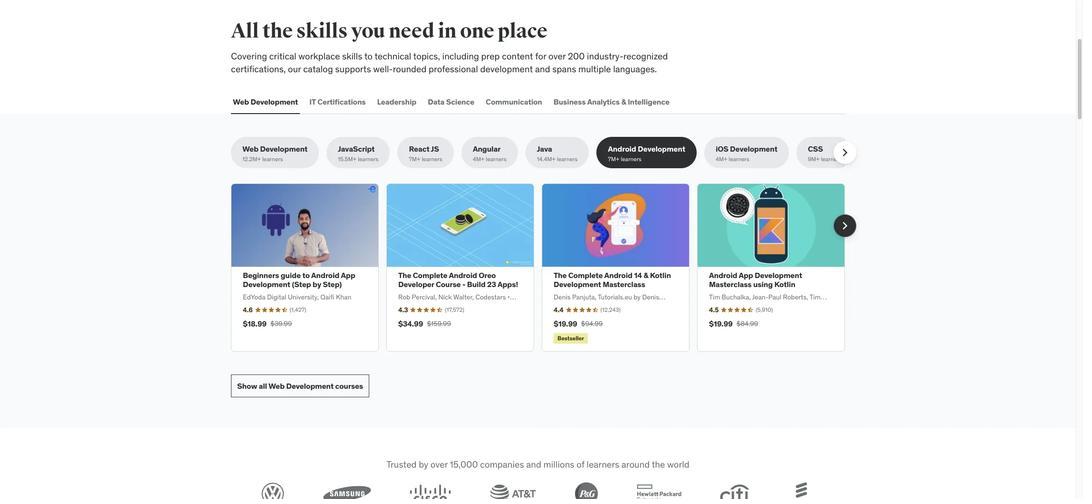 Task type: locate. For each thing, give the bounding box(es) containing it.
1 horizontal spatial the
[[652, 459, 665, 470]]

0 vertical spatial the
[[262, 19, 293, 43]]

7m+ for react js
[[409, 156, 420, 163]]

0 horizontal spatial complete
[[413, 270, 447, 280]]

web right all
[[269, 381, 285, 391]]

1 complete from the left
[[413, 270, 447, 280]]

catalog
[[303, 63, 333, 74]]

to up the supports
[[364, 50, 373, 62]]

masterclass inside android app development masterclass using kotlin
[[709, 280, 752, 289]]

apps!
[[498, 280, 518, 289]]

android
[[608, 144, 636, 154], [311, 270, 339, 280], [449, 270, 477, 280], [604, 270, 633, 280], [709, 270, 737, 280]]

procter & gamble logo image
[[575, 482, 598, 499]]

the inside the complete android oreo developer course - build 23 apps!
[[398, 270, 411, 280]]

well-
[[373, 63, 393, 74]]

1 vertical spatial web
[[242, 144, 259, 154]]

kotlin inside "the complete android 14 & kotlin development masterclass"
[[650, 270, 671, 280]]

of
[[577, 459, 585, 470]]

web down certifications,
[[233, 97, 249, 106]]

1 horizontal spatial to
[[364, 50, 373, 62]]

1 vertical spatial the
[[652, 459, 665, 470]]

7m+ inside react js 7m+ learners
[[409, 156, 420, 163]]

web up 12.2m+ at left top
[[242, 144, 259, 154]]

1 4m+ from the left
[[473, 156, 485, 163]]

android app development masterclass using kotlin link
[[709, 270, 802, 289]]

4m+ inside angular 4m+ learners
[[473, 156, 485, 163]]

one
[[460, 19, 494, 43]]

masterclass
[[603, 280, 645, 289], [709, 280, 752, 289]]

next image
[[838, 218, 853, 233]]

1 horizontal spatial by
[[419, 459, 428, 470]]

7m+ inside android development 7m+ learners
[[608, 156, 620, 163]]

the inside "the complete android 14 & kotlin development masterclass"
[[554, 270, 567, 280]]

4m+
[[473, 156, 485, 163], [716, 156, 727, 163]]

1 horizontal spatial &
[[644, 270, 649, 280]]

all
[[231, 19, 259, 43]]

0 vertical spatial skills
[[296, 19, 348, 43]]

& inside button
[[621, 97, 626, 106]]

technical
[[375, 50, 411, 62]]

over
[[549, 50, 566, 62], [431, 459, 448, 470]]

complete for development
[[568, 270, 603, 280]]

beginners
[[243, 270, 279, 280]]

0 vertical spatial and
[[535, 63, 550, 74]]

build
[[467, 280, 486, 289]]

by right trusted
[[419, 459, 428, 470]]

1 masterclass from the left
[[603, 280, 645, 289]]

to
[[364, 50, 373, 62], [302, 270, 310, 280]]

app
[[341, 270, 355, 280], [739, 270, 753, 280]]

all the skills you need in one place
[[231, 19, 547, 43]]

1 vertical spatial skills
[[342, 50, 362, 62]]

0 vertical spatial by
[[313, 280, 321, 289]]

the complete android 14 & kotlin development masterclass link
[[554, 270, 671, 289]]

1 horizontal spatial app
[[739, 270, 753, 280]]

and down for
[[535, 63, 550, 74]]

you
[[351, 19, 385, 43]]

learners inside android development 7m+ learners
[[621, 156, 642, 163]]

2 app from the left
[[739, 270, 753, 280]]

courses
[[335, 381, 363, 391]]

1 vertical spatial by
[[419, 459, 428, 470]]

kotlin inside android app development masterclass using kotlin
[[775, 280, 796, 289]]

development inside "the complete android 14 & kotlin development masterclass"
[[554, 280, 601, 289]]

guide
[[281, 270, 301, 280]]

0 horizontal spatial 4m+
[[473, 156, 485, 163]]

0 horizontal spatial the
[[398, 270, 411, 280]]

covering
[[231, 50, 267, 62]]

2 masterclass from the left
[[709, 280, 752, 289]]

all
[[259, 381, 267, 391]]

0 vertical spatial to
[[364, 50, 373, 62]]

over left 15,000
[[431, 459, 448, 470]]

1 7m+ from the left
[[409, 156, 420, 163]]

communication
[[486, 97, 542, 106]]

the up "critical" on the left top
[[262, 19, 293, 43]]

14.4m+
[[537, 156, 556, 163]]

javascript
[[338, 144, 375, 154]]

industry-
[[587, 50, 623, 62]]

&
[[621, 97, 626, 106], [644, 270, 649, 280]]

topics,
[[413, 50, 440, 62]]

the complete android 14 & kotlin development masterclass
[[554, 270, 671, 289]]

the complete android oreo developer course - build 23 apps! link
[[398, 270, 518, 289]]

over inside covering critical workplace skills to technical topics, including prep content for over 200 industry-recognized certifications, our catalog supports well-rounded professional development and spans multiple languages.
[[549, 50, 566, 62]]

the complete android oreo developer course - build 23 apps!
[[398, 270, 518, 289]]

skills inside covering critical workplace skills to technical topics, including prep content for over 200 industry-recognized certifications, our catalog supports well-rounded professional development and spans multiple languages.
[[342, 50, 362, 62]]

the for the complete android oreo developer course - build 23 apps!
[[398, 270, 411, 280]]

app left using
[[739, 270, 753, 280]]

web development 12.2m+ learners
[[242, 144, 308, 163]]

1 horizontal spatial over
[[549, 50, 566, 62]]

using
[[753, 280, 773, 289]]

skills
[[296, 19, 348, 43], [342, 50, 362, 62]]

2 complete from the left
[[568, 270, 603, 280]]

1 horizontal spatial the
[[554, 270, 567, 280]]

1 horizontal spatial kotlin
[[775, 280, 796, 289]]

data science button
[[426, 90, 476, 113]]

0 horizontal spatial masterclass
[[603, 280, 645, 289]]

certifications
[[317, 97, 366, 106]]

ericsson logo image
[[789, 482, 815, 499]]

multiple
[[578, 63, 611, 74]]

& right 14
[[644, 270, 649, 280]]

and left millions
[[526, 459, 541, 470]]

& right the analytics
[[621, 97, 626, 106]]

carousel element
[[231, 184, 857, 352]]

1 horizontal spatial masterclass
[[709, 280, 752, 289]]

0 horizontal spatial &
[[621, 97, 626, 106]]

2 4m+ from the left
[[716, 156, 727, 163]]

kotlin right 14
[[650, 270, 671, 280]]

android inside android development 7m+ learners
[[608, 144, 636, 154]]

it certifications
[[309, 97, 366, 106]]

0 horizontal spatial kotlin
[[650, 270, 671, 280]]

covering critical workplace skills to technical topics, including prep content for over 200 industry-recognized certifications, our catalog supports well-rounded professional development and spans multiple languages.
[[231, 50, 668, 74]]

0 vertical spatial web
[[233, 97, 249, 106]]

learners inside web development 12.2m+ learners
[[262, 156, 283, 163]]

0 horizontal spatial 7m+
[[409, 156, 420, 163]]

0 vertical spatial &
[[621, 97, 626, 106]]

web for web development
[[233, 97, 249, 106]]

the
[[398, 270, 411, 280], [554, 270, 567, 280]]

recognized
[[623, 50, 668, 62]]

data
[[428, 97, 445, 106]]

learners inside css 9m+ learners
[[821, 156, 842, 163]]

1 vertical spatial over
[[431, 459, 448, 470]]

web inside button
[[233, 97, 249, 106]]

prep
[[481, 50, 500, 62]]

over up "spans"
[[549, 50, 566, 62]]

1 the from the left
[[398, 270, 411, 280]]

skills up the supports
[[342, 50, 362, 62]]

by left step)
[[313, 280, 321, 289]]

data science
[[428, 97, 474, 106]]

kotlin right using
[[775, 280, 796, 289]]

millions
[[544, 459, 574, 470]]

2 7m+ from the left
[[608, 156, 620, 163]]

2 the from the left
[[554, 270, 567, 280]]

samsung logo image
[[323, 486, 371, 499]]

the
[[262, 19, 293, 43], [652, 459, 665, 470]]

200
[[568, 50, 585, 62]]

learners inside ios development 4m+ learners
[[729, 156, 750, 163]]

development inside beginners guide to android app development (step by step)
[[243, 280, 290, 289]]

0 horizontal spatial the
[[262, 19, 293, 43]]

complete
[[413, 270, 447, 280], [568, 270, 603, 280]]

complete for -
[[413, 270, 447, 280]]

complete inside "the complete android 14 & kotlin development masterclass"
[[568, 270, 603, 280]]

1 vertical spatial &
[[644, 270, 649, 280]]

& inside "the complete android 14 & kotlin development masterclass"
[[644, 270, 649, 280]]

development
[[251, 97, 298, 106], [260, 144, 308, 154], [638, 144, 685, 154], [730, 144, 778, 154], [755, 270, 802, 280], [243, 280, 290, 289], [554, 280, 601, 289], [286, 381, 334, 391]]

development inside ios development 4m+ learners
[[730, 144, 778, 154]]

business
[[554, 97, 586, 106]]

0 horizontal spatial to
[[302, 270, 310, 280]]

critical
[[269, 50, 296, 62]]

learners
[[262, 156, 283, 163], [358, 156, 379, 163], [422, 156, 442, 163], [486, 156, 507, 163], [557, 156, 578, 163], [621, 156, 642, 163], [729, 156, 750, 163], [821, 156, 842, 163], [587, 459, 619, 470]]

4m+ down ios
[[716, 156, 727, 163]]

4m+ down angular
[[473, 156, 485, 163]]

kotlin
[[650, 270, 671, 280], [775, 280, 796, 289]]

android inside android app development masterclass using kotlin
[[709, 270, 737, 280]]

supports
[[335, 63, 371, 74]]

1 horizontal spatial 4m+
[[716, 156, 727, 163]]

1 horizontal spatial 7m+
[[608, 156, 620, 163]]

0 horizontal spatial app
[[341, 270, 355, 280]]

1 horizontal spatial complete
[[568, 270, 603, 280]]

development inside button
[[251, 97, 298, 106]]

0 vertical spatial over
[[549, 50, 566, 62]]

1 vertical spatial to
[[302, 270, 310, 280]]

the left "world"
[[652, 459, 665, 470]]

web inside web development 12.2m+ learners
[[242, 144, 259, 154]]

development inside android development 7m+ learners
[[638, 144, 685, 154]]

the for the complete android 14 & kotlin development masterclass
[[554, 270, 567, 280]]

complete inside the complete android oreo developer course - build 23 apps!
[[413, 270, 447, 280]]

9m+
[[808, 156, 820, 163]]

1 app from the left
[[341, 270, 355, 280]]

app right (step
[[341, 270, 355, 280]]

skills up workplace
[[296, 19, 348, 43]]

ios development 4m+ learners
[[716, 144, 778, 163]]

0 horizontal spatial by
[[313, 280, 321, 289]]

learners inside java 14.4m+ learners
[[557, 156, 578, 163]]

to right the guide at the bottom left of the page
[[302, 270, 310, 280]]

volkswagen logo image
[[261, 482, 284, 499]]



Task type: vqa. For each thing, say whether or not it's contained in the screenshot.
Development within the iOS Development 4M+ learners
yes



Task type: describe. For each thing, give the bounding box(es) containing it.
att&t logo image
[[490, 484, 536, 499]]

kotlin for using
[[775, 280, 796, 289]]

0 horizontal spatial over
[[431, 459, 448, 470]]

it certifications button
[[308, 90, 368, 113]]

2 vertical spatial web
[[269, 381, 285, 391]]

around
[[622, 459, 650, 470]]

23
[[487, 280, 496, 289]]

android development 7m+ learners
[[608, 144, 685, 163]]

developer
[[398, 280, 434, 289]]

languages.
[[613, 63, 657, 74]]

professional
[[429, 63, 478, 74]]

workplace
[[299, 50, 340, 62]]

world
[[667, 459, 690, 470]]

development
[[480, 63, 533, 74]]

need
[[389, 19, 434, 43]]

4m+ inside ios development 4m+ learners
[[716, 156, 727, 163]]

7m+ for android development
[[608, 156, 620, 163]]

react js 7m+ learners
[[409, 144, 442, 163]]

app inside android app development masterclass using kotlin
[[739, 270, 753, 280]]

leadership
[[377, 97, 416, 106]]

angular 4m+ learners
[[473, 144, 507, 163]]

course
[[436, 280, 461, 289]]

trusted
[[387, 459, 417, 470]]

topic filters element
[[231, 137, 857, 168]]

android inside beginners guide to android app development (step by step)
[[311, 270, 339, 280]]

learners inside javascript 15.5m+ learners
[[358, 156, 379, 163]]

ios
[[716, 144, 729, 154]]

and inside covering critical workplace skills to technical topics, including prep content for over 200 industry-recognized certifications, our catalog supports well-rounded professional development and spans multiple languages.
[[535, 63, 550, 74]]

app inside beginners guide to android app development (step by step)
[[341, 270, 355, 280]]

trusted by over 15,000 companies and millions of learners around the world
[[387, 459, 690, 470]]

java
[[537, 144, 552, 154]]

business analytics & intelligence
[[554, 97, 670, 106]]

including
[[442, 50, 479, 62]]

rounded
[[393, 63, 427, 74]]

web for web development 12.2m+ learners
[[242, 144, 259, 154]]

show all web development courses
[[237, 381, 363, 391]]

companies
[[480, 459, 524, 470]]

android app development masterclass using kotlin
[[709, 270, 802, 289]]

certifications,
[[231, 63, 286, 74]]

angular
[[473, 144, 501, 154]]

android inside "the complete android 14 & kotlin development masterclass"
[[604, 270, 633, 280]]

masterclass inside "the complete android 14 & kotlin development masterclass"
[[603, 280, 645, 289]]

our
[[288, 63, 301, 74]]

communication button
[[484, 90, 544, 113]]

content
[[502, 50, 533, 62]]

development inside web development 12.2m+ learners
[[260, 144, 308, 154]]

react
[[409, 144, 430, 154]]

web development
[[233, 97, 298, 106]]

java 14.4m+ learners
[[537, 144, 578, 163]]

15,000
[[450, 459, 478, 470]]

show all web development courses link
[[231, 375, 369, 397]]

14
[[634, 270, 642, 280]]

show
[[237, 381, 257, 391]]

js
[[431, 144, 439, 154]]

beginners guide to android app development (step by step)
[[243, 270, 355, 289]]

step)
[[323, 280, 342, 289]]

next image
[[838, 145, 853, 160]]

for
[[535, 50, 546, 62]]

15.5m+
[[338, 156, 356, 163]]

-
[[462, 280, 466, 289]]

citi logo image
[[720, 484, 750, 499]]

analytics
[[587, 97, 620, 106]]

science
[[446, 97, 474, 106]]

web development button
[[231, 90, 300, 113]]

to inside covering critical workplace skills to technical topics, including prep content for over 200 industry-recognized certifications, our catalog supports well-rounded professional development and spans multiple languages.
[[364, 50, 373, 62]]

beginners guide to android app development (step by step) link
[[243, 270, 355, 289]]

javascript 15.5m+ learners
[[338, 144, 379, 163]]

(step
[[292, 280, 311, 289]]

oreo
[[479, 270, 496, 280]]

12.2m+
[[242, 156, 261, 163]]

spans
[[552, 63, 576, 74]]

css 9m+ learners
[[808, 144, 842, 163]]

business analytics & intelligence button
[[552, 90, 672, 113]]

to inside beginners guide to android app development (step by step)
[[302, 270, 310, 280]]

css
[[808, 144, 823, 154]]

cisco logo image
[[410, 484, 451, 499]]

learners inside react js 7m+ learners
[[422, 156, 442, 163]]

development inside android app development masterclass using kotlin
[[755, 270, 802, 280]]

1 vertical spatial and
[[526, 459, 541, 470]]

by inside beginners guide to android app development (step by step)
[[313, 280, 321, 289]]

intelligence
[[628, 97, 670, 106]]

kotlin for &
[[650, 270, 671, 280]]

place
[[498, 19, 547, 43]]

leadership button
[[375, 90, 418, 113]]

android inside the complete android oreo developer course - build 23 apps!
[[449, 270, 477, 280]]

it
[[309, 97, 316, 106]]

learners inside angular 4m+ learners
[[486, 156, 507, 163]]

hewlett packard enterprise logo image
[[637, 484, 681, 499]]



